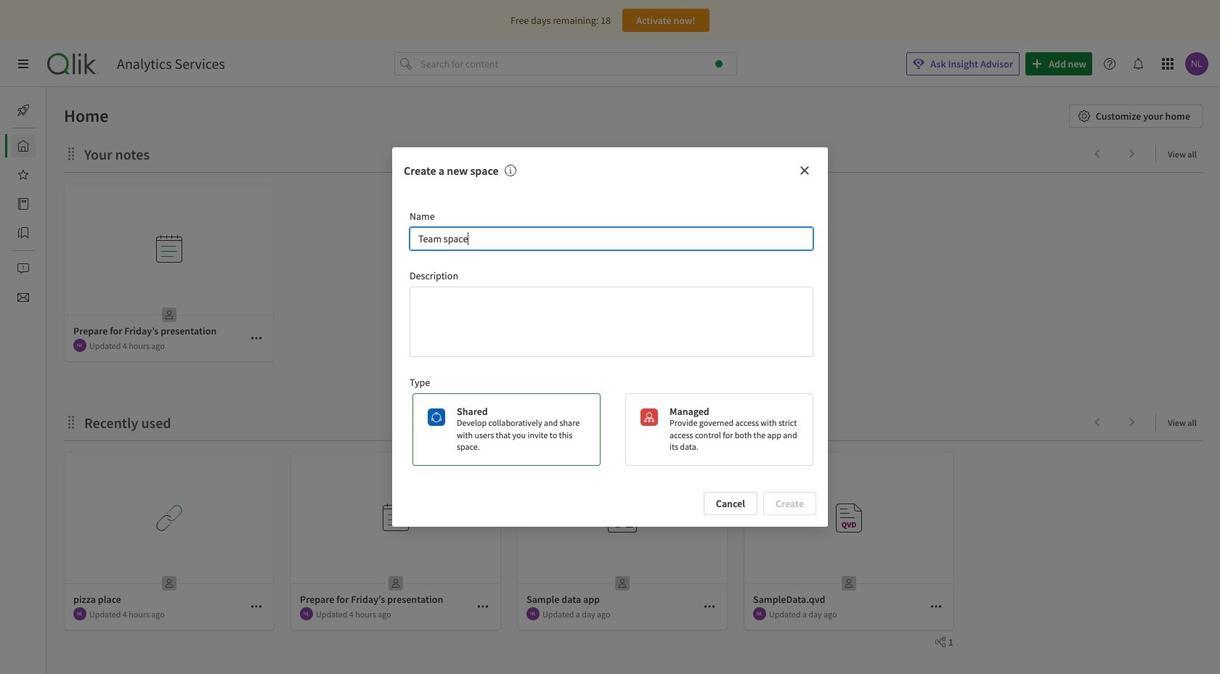 Task type: vqa. For each thing, say whether or not it's contained in the screenshot.
main content
yes



Task type: locate. For each thing, give the bounding box(es) containing it.
3 noah lott image from the left
[[753, 608, 766, 621]]

0 horizontal spatial noah lott image
[[73, 608, 86, 621]]

None text field
[[410, 287, 814, 357]]

move collection image
[[64, 146, 78, 161], [64, 415, 78, 430]]

getting started image
[[17, 105, 29, 116]]

noah lott element
[[73, 339, 86, 352], [73, 608, 86, 621], [300, 608, 313, 621], [527, 608, 540, 621], [753, 608, 766, 621]]

main content
[[41, 87, 1220, 675]]

1 vertical spatial noah lott image
[[300, 608, 313, 621]]

noah lott image
[[73, 608, 86, 621], [527, 608, 540, 621], [753, 608, 766, 621]]

0 vertical spatial move collection image
[[64, 146, 78, 161]]

collections image
[[17, 227, 29, 239]]

dialog
[[392, 147, 828, 527]]

noah lott image
[[73, 339, 86, 352], [300, 608, 313, 621]]

1 noah lott image from the left
[[73, 608, 86, 621]]

1 horizontal spatial noah lott image
[[527, 608, 540, 621]]

0 vertical spatial noah lott image
[[73, 339, 86, 352]]

close image
[[799, 165, 811, 176]]

None text field
[[410, 227, 814, 250]]

2 move collection image from the top
[[64, 415, 78, 430]]

1 vertical spatial move collection image
[[64, 415, 78, 430]]

favorites image
[[17, 169, 29, 181]]

2 horizontal spatial noah lott image
[[753, 608, 766, 621]]

0 horizontal spatial noah lott image
[[73, 339, 86, 352]]

alerts image
[[17, 263, 29, 275]]

option group
[[407, 394, 814, 466]]

2 noah lott image from the left
[[527, 608, 540, 621]]



Task type: describe. For each thing, give the bounding box(es) containing it.
home badge image
[[715, 60, 723, 68]]

subscriptions image
[[17, 292, 29, 304]]

open sidebar menu image
[[17, 58, 29, 70]]

navigation pane element
[[0, 93, 46, 315]]

analytics services element
[[117, 55, 225, 73]]

catalog image
[[17, 198, 29, 210]]

home image
[[17, 140, 29, 152]]

1 horizontal spatial noah lott image
[[300, 608, 313, 621]]

1 move collection image from the top
[[64, 146, 78, 161]]



